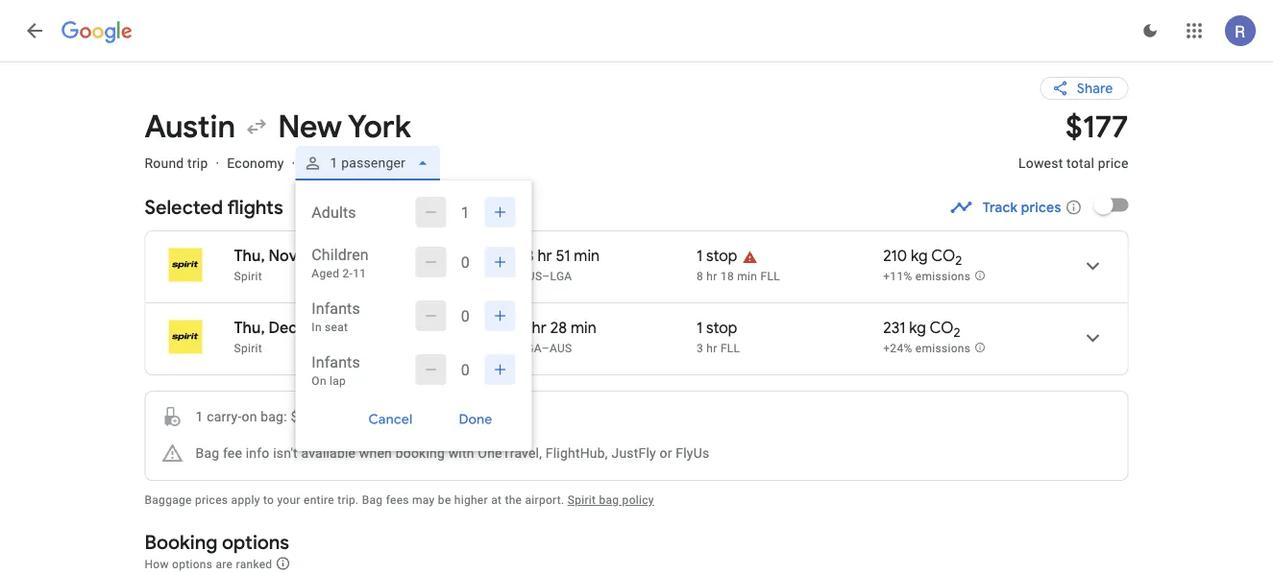Task type: describe. For each thing, give the bounding box(es) containing it.
flighthub,
[[546, 445, 608, 461]]

cancel
[[368, 411, 413, 429]]

new york
[[278, 107, 411, 147]]

learn more about booking options image
[[275, 556, 291, 572]]

nov
[[269, 246, 297, 266]]

1 carry-on bag costs 196 us dollars element
[[161, 406, 322, 429]]

spirit bag policy link
[[568, 494, 654, 507]]

lap
[[330, 375, 346, 388]]

stop for 1 stop
[[706, 246, 737, 266]]

baggage prices apply to your entire trip.  bag fees may be higher at the airport. spirit bag policy
[[145, 494, 654, 507]]

1 for 1 carry-on bag: $196
[[196, 409, 203, 425]]

+11% emissions
[[883, 270, 971, 283]]

in
[[312, 321, 322, 334]]

1 vertical spatial bag
[[362, 494, 383, 507]]

layover (1 of 1) is a 3 hr layover at fort lauderdale-hollywood international airport in fort lauderdale. element
[[697, 341, 874, 357]]

york
[[348, 107, 411, 147]]

infants for infants in seat
[[312, 299, 360, 318]]

list inside main content
[[146, 232, 1128, 375]]

9 hr 28 min lga – aus
[[520, 319, 597, 356]]

1 for 1 stop 3 hr fll
[[697, 319, 703, 338]]

13 hr 51 min aus – lga
[[520, 246, 600, 283]]

1 for 1
[[461, 203, 470, 221]]

learn more about booking options element
[[275, 553, 291, 575]]

$177
[[1066, 107, 1129, 147]]

apply
[[231, 494, 260, 507]]

2 for 231 kg co
[[954, 325, 960, 341]]

6:18 am
[[328, 319, 384, 338]]

aus inside 9 hr 28 min lga – aus
[[550, 342, 572, 356]]

fee
[[223, 445, 242, 461]]

lowest
[[1019, 155, 1063, 171]]

total duration 9 hr 28 min. element
[[520, 319, 697, 341]]

pm for 2:46 pm
[[435, 319, 458, 338]]

1 carry-on bag: $196
[[196, 409, 322, 425]]

+24%
[[883, 342, 912, 355]]

bag:
[[261, 409, 287, 425]]

prices for baggage
[[195, 494, 228, 507]]

hr for 51
[[538, 246, 552, 266]]

done
[[459, 411, 492, 429]]

min for 18
[[737, 270, 757, 283]]

isn't
[[273, 445, 298, 461]]

1 passenger button
[[295, 140, 440, 186]]

airport.
[[525, 494, 564, 507]]

emissions for 231 kg co
[[916, 342, 971, 355]]

dec
[[269, 319, 297, 338]]

fees
[[386, 494, 409, 507]]

with
[[448, 445, 474, 461]]

9:00 am +1
[[414, 246, 484, 266]]

3
[[697, 342, 703, 356]]

stop for 1 stop 3 hr fll
[[706, 319, 737, 338]]

info
[[246, 445, 270, 461]]

higher
[[454, 494, 488, 507]]

2 for 210 kg co
[[955, 252, 962, 269]]

entire
[[304, 494, 334, 507]]

 image for thu, nov 30
[[328, 247, 331, 266]]

Departure time: 6:18 AM. text field
[[328, 319, 384, 338]]

justfly
[[612, 445, 656, 461]]

are
[[216, 558, 233, 571]]

 image for round trip
[[216, 155, 219, 171]]

231
[[883, 319, 906, 338]]

2:46 pm
[[401, 319, 458, 338]]

min for 51
[[574, 246, 600, 266]]

loading results progress bar
[[0, 61, 1273, 65]]

baggage
[[145, 494, 192, 507]]

6:09
[[339, 246, 371, 266]]

round trip
[[145, 155, 208, 171]]

ranked
[[236, 558, 272, 571]]

9
[[520, 319, 528, 338]]

lga inside 9 hr 28 min lga – aus
[[520, 342, 542, 356]]

– for 28
[[542, 342, 550, 356]]

– for 51
[[542, 270, 550, 283]]

2-
[[343, 267, 353, 281]]

Austin to New York and back text field
[[145, 107, 996, 147]]

bag fee info isn't available when booking with onetravel, flighthub, justfly or flyus
[[196, 445, 710, 461]]

at
[[491, 494, 502, 507]]

hr inside 1 stop 3 hr fll
[[707, 342, 717, 356]]

flyus
[[676, 445, 710, 461]]

am for 9:00
[[451, 246, 475, 266]]

carry-
[[207, 409, 242, 425]]

booking options
[[145, 530, 289, 555]]

total
[[1067, 155, 1095, 171]]

available
[[301, 445, 356, 461]]

selected flights
[[145, 195, 283, 220]]

2 vertical spatial spirit
[[568, 494, 596, 507]]

8
[[697, 270, 703, 283]]

aus inside 13 hr 51 min aus – lga
[[520, 270, 542, 283]]

trip.
[[337, 494, 359, 507]]

$177 lowest total price
[[1019, 107, 1129, 171]]

1 passenger
[[330, 155, 405, 171]]

0 for infants on lap
[[461, 361, 470, 379]]

departing flight on thursday, november 30. leaves austin-bergstrom international airport at 6:09 pm on thursday, november 30 and arrives at laguardia airport at 9:00 am on friday, december 1. element
[[234, 246, 484, 266]]

+1
[[475, 246, 484, 258]]

kg for 231
[[909, 319, 926, 338]]

layover (1 of 1) is a 8 hr 18 min overnight layover at fort lauderdale-hollywood international airport in fort lauderdale. element
[[697, 269, 874, 284]]

track
[[983, 199, 1018, 216]]

+11%
[[883, 270, 912, 283]]

flights
[[227, 195, 283, 220]]

231 kg co 2
[[883, 319, 960, 341]]

0 vertical spatial bag
[[196, 445, 219, 461]]

0 for infants in seat
[[461, 307, 470, 325]]

8 hr 18 min fll
[[697, 270, 780, 283]]

learn more about tracked prices image
[[1065, 199, 1082, 216]]

done button
[[436, 405, 515, 435]]



Task type: vqa. For each thing, say whether or not it's contained in the screenshot.
search field
no



Task type: locate. For each thing, give the bounding box(es) containing it.
min right 18
[[737, 270, 757, 283]]

0 left +1
[[461, 253, 470, 271]]

0 horizontal spatial aus
[[520, 270, 542, 283]]

options for booking
[[222, 530, 289, 555]]

 image right "economy"
[[292, 155, 295, 171]]

main content containing austin
[[145, 61, 1129, 575]]

1 vertical spatial emissions
[[916, 342, 971, 355]]

how
[[145, 558, 169, 571]]

2 inside 210 kg co 2
[[955, 252, 962, 269]]

share button
[[1040, 77, 1129, 100]]

0 vertical spatial  image
[[292, 155, 295, 171]]

0 vertical spatial 1 stop flight. element
[[697, 246, 737, 269]]

 image inside departing flight on thursday, november 30. leaves austin-bergstrom international airport at 6:09 pm on thursday, november 30 and arrives at laguardia airport at 9:00 am on friday, december 1. element
[[328, 247, 331, 266]]

0 for children aged 2-11
[[461, 253, 470, 271]]

0 vertical spatial pm
[[374, 246, 397, 266]]

infants for infants on lap
[[312, 353, 360, 371]]

co for 210 kg co
[[931, 246, 955, 266]]

hr right 8
[[707, 270, 717, 283]]

1 vertical spatial 2
[[954, 325, 960, 341]]

6:18
[[328, 319, 356, 338]]

flight details. return flight on thursday, december 7. leaves laguardia airport at 6:18 am on thursday, december 7 and arrives at austin-bergstrom international airport at 2:46 pm on thursday, december 7. image
[[1070, 315, 1116, 361]]

1 vertical spatial  image
[[328, 247, 331, 266]]

1 horizontal spatial  image
[[317, 319, 320, 338]]

 image
[[216, 155, 219, 171], [328, 247, 331, 266]]

to
[[263, 494, 274, 507]]

number of passengers dialog
[[295, 181, 532, 452]]

go back image
[[23, 19, 46, 42]]

min right 51
[[574, 246, 600, 266]]

0 horizontal spatial  image
[[292, 155, 295, 171]]

cancel button
[[345, 405, 436, 435]]

0 vertical spatial lga
[[550, 270, 572, 283]]

0 vertical spatial stop
[[706, 246, 737, 266]]

 image up aged
[[328, 247, 331, 266]]

1 infants from the top
[[312, 299, 360, 318]]

0 vertical spatial fll
[[761, 270, 780, 283]]

3 0 from the top
[[461, 361, 470, 379]]

none text field containing $177
[[1019, 107, 1129, 188]]

lga
[[550, 270, 572, 283], [520, 342, 542, 356]]

trip
[[187, 155, 208, 171]]

emissions for 210 kg co
[[916, 270, 971, 283]]

2 inside 231 kg co 2
[[954, 325, 960, 341]]

210
[[883, 246, 907, 266]]

0 horizontal spatial options
[[172, 558, 213, 571]]

2 up +24% emissions
[[954, 325, 960, 341]]

1 vertical spatial  image
[[317, 319, 320, 338]]

options down booking
[[172, 558, 213, 571]]

pm for 6:09 pm
[[374, 246, 397, 266]]

spirit down thu, dec 7
[[234, 342, 262, 356]]

– inside 13 hr 51 min aus – lga
[[542, 270, 550, 283]]

1 vertical spatial stop
[[706, 319, 737, 338]]

7
[[301, 319, 309, 338]]

kg up +24% emissions
[[909, 319, 926, 338]]

1 horizontal spatial options
[[222, 530, 289, 555]]

1 up 8
[[697, 246, 703, 266]]

0 right arrival time: 2:46 pm. 'text field' at the left bottom
[[461, 307, 470, 325]]

2 infants from the top
[[312, 353, 360, 371]]

spirit for thu, nov 30
[[234, 270, 262, 283]]

list
[[146, 232, 1128, 375]]

fll inside 1 stop 3 hr fll
[[721, 342, 740, 356]]

51
[[556, 246, 570, 266]]

1 up 3
[[697, 319, 703, 338]]

on
[[242, 409, 257, 425]]

0 horizontal spatial bag
[[196, 445, 219, 461]]

1 for 1 passenger
[[330, 155, 338, 171]]

6:09 pm
[[339, 246, 397, 266]]

–
[[542, 270, 550, 283], [542, 342, 550, 356]]

177 us dollars element
[[1066, 107, 1129, 147]]

thu, for thu, nov 30
[[234, 246, 265, 266]]

kg for 210
[[911, 246, 928, 266]]

co
[[931, 246, 955, 266], [930, 319, 954, 338]]

1 vertical spatial 1 stop flight. element
[[697, 319, 737, 341]]

prices left apply at the left bottom of page
[[195, 494, 228, 507]]

thu, dec 7
[[234, 319, 309, 338]]

None text field
[[1019, 107, 1129, 188]]

how options are ranked
[[145, 558, 275, 571]]

return flight on thursday, december 7. leaves laguardia airport at 6:18 am on thursday, december 7 and arrives at austin-bergstrom international airport at 2:46 pm on thursday, december 7. element
[[234, 319, 458, 338]]

flight details. departing flight on thursday, november 30. leaves austin-bergstrom international airport at 6:09 pm on thursday, november 30 and arrives at laguardia airport at 9:00 am on friday, december 1. image
[[1070, 243, 1116, 289]]

fll
[[761, 270, 780, 283], [721, 342, 740, 356]]

 image inside return flight on thursday, december 7. leaves laguardia airport at 6:18 am on thursday, december 7 and arrives at austin-bergstrom international airport at 2:46 pm on thursday, december 7. element
[[317, 319, 320, 338]]

bag
[[196, 445, 219, 461], [362, 494, 383, 507]]

2 stop from the top
[[706, 319, 737, 338]]

hr right the 9
[[532, 319, 547, 338]]

price
[[1098, 155, 1129, 171]]

hr inside 9 hr 28 min lga – aus
[[532, 319, 547, 338]]

am right 6:18
[[359, 319, 384, 338]]

0 vertical spatial options
[[222, 530, 289, 555]]

0 vertical spatial aus
[[520, 270, 542, 283]]

Arrival time: 2:46 PM. text field
[[401, 319, 458, 338]]

210 kg co 2
[[883, 246, 962, 269]]

thu, for thu, dec 7
[[234, 319, 265, 338]]

lga inside 13 hr 51 min aus – lga
[[550, 270, 572, 283]]

18
[[721, 270, 734, 283]]

1 vertical spatial infants
[[312, 353, 360, 371]]

1 up 9:00 am +1
[[461, 203, 470, 221]]

11
[[353, 267, 366, 281]]

co for 231 kg co
[[930, 319, 954, 338]]

1 inside popup button
[[330, 155, 338, 171]]

when
[[359, 445, 392, 461]]

1 left carry-
[[196, 409, 203, 425]]

 image
[[292, 155, 295, 171], [317, 319, 320, 338]]

0 horizontal spatial lga
[[520, 342, 542, 356]]

hr
[[538, 246, 552, 266], [707, 270, 717, 283], [532, 319, 547, 338], [707, 342, 717, 356]]

0 vertical spatial infants
[[312, 299, 360, 318]]

0 vertical spatial prices
[[1021, 199, 1061, 216]]

1 vertical spatial pm
[[435, 319, 458, 338]]

1 stop flight. element up 3
[[697, 319, 737, 341]]

fll for stop
[[721, 342, 740, 356]]

2 0 from the top
[[461, 307, 470, 325]]

1 horizontal spatial fll
[[761, 270, 780, 283]]

list containing thu, nov 30
[[146, 232, 1128, 375]]

1 inside 1 stop 3 hr fll
[[697, 319, 703, 338]]

2:46
[[401, 319, 432, 338]]

1 horizontal spatial pm
[[435, 319, 458, 338]]

1 1 stop flight. element from the top
[[697, 246, 737, 269]]

1 horizontal spatial am
[[451, 246, 475, 266]]

emissions down 210 kg co 2 at the right of the page
[[916, 270, 971, 283]]

1 inside "number of passengers" dialog
[[461, 203, 470, 221]]

infants up "lap"
[[312, 353, 360, 371]]

aus
[[520, 270, 542, 283], [550, 342, 572, 356]]

am for 6:18
[[359, 319, 384, 338]]

9:00
[[414, 246, 447, 266]]

min inside 9 hr 28 min lga – aus
[[571, 319, 597, 338]]

spirit
[[234, 270, 262, 283], [234, 342, 262, 356], [568, 494, 596, 507]]

+24% emissions
[[883, 342, 971, 355]]

1 vertical spatial min
[[737, 270, 757, 283]]

2 1 stop flight. element from the top
[[697, 319, 737, 341]]

change appearance image
[[1127, 8, 1173, 54]]

0 horizontal spatial  image
[[216, 155, 219, 171]]

min right the 28
[[571, 319, 597, 338]]

min inside 13 hr 51 min aus – lga
[[574, 246, 600, 266]]

1 vertical spatial am
[[359, 319, 384, 338]]

thu, left nov
[[234, 246, 265, 266]]

0 vertical spatial co
[[931, 246, 955, 266]]

– inside 9 hr 28 min lga – aus
[[542, 342, 550, 356]]

prices
[[1021, 199, 1061, 216], [195, 494, 228, 507]]

co up +24% emissions
[[930, 319, 954, 338]]

1 stop flight. element up 18
[[697, 246, 737, 269]]

spirit for thu, dec 7
[[234, 342, 262, 356]]

1 stop
[[697, 246, 737, 266]]

kg up +11% emissions
[[911, 246, 928, 266]]

booking
[[396, 445, 445, 461]]

1 vertical spatial co
[[930, 319, 954, 338]]

1 0 from the top
[[461, 253, 470, 271]]

0 horizontal spatial pm
[[374, 246, 397, 266]]

thu, nov 30
[[234, 246, 320, 266]]

pm
[[374, 246, 397, 266], [435, 319, 458, 338]]

or
[[660, 445, 672, 461]]

1 vertical spatial –
[[542, 342, 550, 356]]

the
[[505, 494, 522, 507]]

1 thu, from the top
[[234, 246, 265, 266]]

0 vertical spatial min
[[574, 246, 600, 266]]

28
[[550, 319, 567, 338]]

options
[[222, 530, 289, 555], [172, 558, 213, 571]]

2 thu, from the top
[[234, 319, 265, 338]]

1 vertical spatial lga
[[520, 342, 542, 356]]

1 horizontal spatial  image
[[328, 247, 331, 266]]

share
[[1077, 80, 1113, 97]]

economy
[[227, 155, 284, 171]]

hr for 28
[[532, 319, 547, 338]]

bag left the fee
[[196, 445, 219, 461]]

0 vertical spatial –
[[542, 270, 550, 283]]

0 vertical spatial emissions
[[916, 270, 971, 283]]

emissions
[[916, 270, 971, 283], [916, 342, 971, 355]]

passenger
[[341, 155, 405, 171]]

fll for hr
[[761, 270, 780, 283]]

0 vertical spatial 2
[[955, 252, 962, 269]]

options for how
[[172, 558, 213, 571]]

0 vertical spatial spirit
[[234, 270, 262, 283]]

lga down 51
[[550, 270, 572, 283]]

your
[[277, 494, 301, 507]]

2 vertical spatial min
[[571, 319, 597, 338]]

austin
[[145, 107, 236, 147]]

main content
[[145, 61, 1129, 575]]

am right 9:00
[[451, 246, 475, 266]]

pm right the 2:46
[[435, 319, 458, 338]]

hr for 18
[[707, 270, 717, 283]]

infants on lap
[[312, 353, 360, 388]]

 image right 7
[[317, 319, 320, 338]]

1 horizontal spatial prices
[[1021, 199, 1061, 216]]

children
[[312, 246, 369, 264]]

1 stop from the top
[[706, 246, 737, 266]]

1 vertical spatial 0
[[461, 307, 470, 325]]

Arrival time: 9:00 AM on  Friday, December 1. text field
[[414, 246, 484, 266]]

kg inside 231 kg co 2
[[909, 319, 926, 338]]

thu, left dec
[[234, 319, 265, 338]]

1 horizontal spatial lga
[[550, 270, 572, 283]]

onetravel,
[[478, 445, 542, 461]]

1 vertical spatial thu,
[[234, 319, 265, 338]]

infants up the seat
[[312, 299, 360, 318]]

aus down 13
[[520, 270, 542, 283]]

0 vertical spatial am
[[451, 246, 475, 266]]

fll right 3
[[721, 342, 740, 356]]

min
[[574, 246, 600, 266], [737, 270, 757, 283], [571, 319, 597, 338]]

am
[[451, 246, 475, 266], [359, 319, 384, 338]]

0 vertical spatial thu,
[[234, 246, 265, 266]]

2 emissions from the top
[[916, 342, 971, 355]]

1 vertical spatial fll
[[721, 342, 740, 356]]

1 vertical spatial prices
[[195, 494, 228, 507]]

aged
[[312, 267, 339, 281]]

co inside 231 kg co 2
[[930, 319, 954, 338]]

fll right 18
[[761, 270, 780, 283]]

bag right trip.
[[362, 494, 383, 507]]

1 emissions from the top
[[916, 270, 971, 283]]

hr right 13
[[538, 246, 552, 266]]

lga down the 9
[[520, 342, 542, 356]]

1 down new york
[[330, 155, 338, 171]]

2 vertical spatial 0
[[461, 361, 470, 379]]

fll inside layover (1 of 1) is a 8 hr 18 min overnight layover at fort lauderdale-hollywood international airport in fort lauderdale. element
[[761, 270, 780, 283]]

0 vertical spatial  image
[[216, 155, 219, 171]]

co inside 210 kg co 2
[[931, 246, 955, 266]]

policy
[[622, 494, 654, 507]]

spirit down thu, nov 30
[[234, 270, 262, 283]]

prices for track
[[1021, 199, 1061, 216]]

emissions down 231 kg co 2
[[916, 342, 971, 355]]

stop down 18
[[706, 319, 737, 338]]

prices left learn more about tracked prices icon
[[1021, 199, 1061, 216]]

co up +11% emissions
[[931, 246, 955, 266]]

$196
[[291, 409, 322, 425]]

kg inside 210 kg co 2
[[911, 246, 928, 266]]

may
[[412, 494, 435, 507]]

be
[[438, 494, 451, 507]]

booking
[[145, 530, 218, 555]]

0 vertical spatial 0
[[461, 253, 470, 271]]

0 vertical spatial kg
[[911, 246, 928, 266]]

1 vertical spatial spirit
[[234, 342, 262, 356]]

hr inside 13 hr 51 min aus – lga
[[538, 246, 552, 266]]

round
[[145, 155, 184, 171]]

1 horizontal spatial aus
[[550, 342, 572, 356]]

0 horizontal spatial am
[[359, 319, 384, 338]]

1 horizontal spatial bag
[[362, 494, 383, 507]]

1 vertical spatial options
[[172, 558, 213, 571]]

hr right 3
[[707, 342, 717, 356]]

1 for 1 stop
[[697, 246, 703, 266]]

children aged 2-11
[[312, 246, 369, 281]]

1 vertical spatial kg
[[909, 319, 926, 338]]

0 horizontal spatial prices
[[195, 494, 228, 507]]

track prices
[[983, 199, 1061, 216]]

stop up 18
[[706, 246, 737, 266]]

1 vertical spatial aus
[[550, 342, 572, 356]]

30
[[301, 246, 320, 266]]

 image right trip
[[216, 155, 219, 171]]

pm right 6:09
[[374, 246, 397, 266]]

stop inside 1 stop 3 hr fll
[[706, 319, 737, 338]]

spirit left bag
[[568, 494, 596, 507]]

0 horizontal spatial fll
[[721, 342, 740, 356]]

bag
[[599, 494, 619, 507]]

1 stop flight. element
[[697, 246, 737, 269], [697, 319, 737, 341]]

min for 28
[[571, 319, 597, 338]]

on
[[312, 375, 327, 388]]

options up ranked
[[222, 530, 289, 555]]

2 up +11% emissions
[[955, 252, 962, 269]]

aus down the 28
[[550, 342, 572, 356]]

infants
[[312, 299, 360, 318], [312, 353, 360, 371]]

13
[[520, 246, 534, 266]]

total duration 13 hr 51 min. element
[[520, 246, 697, 269]]

new
[[278, 107, 342, 147]]

0 up done on the left of the page
[[461, 361, 470, 379]]

seat
[[325, 321, 348, 334]]

1 stop 3 hr fll
[[697, 319, 740, 356]]

Departure time: 6:09 PM. text field
[[339, 246, 397, 266]]



